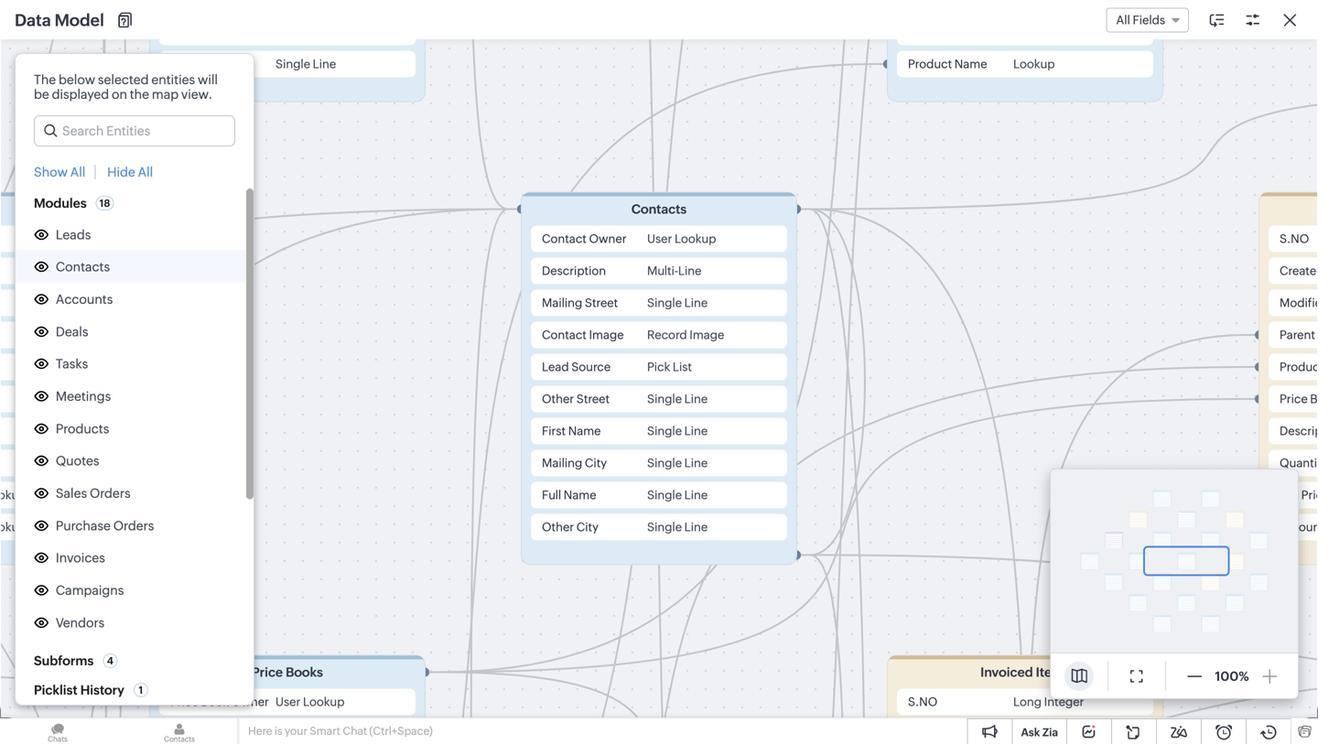 Task type: describe. For each thing, give the bounding box(es) containing it.
image for contact image
[[589, 328, 624, 342]]

0 horizontal spatial list
[[673, 360, 692, 374]]

city for other city
[[576, 520, 599, 534]]

model inside the data model link
[[75, 570, 114, 584]]

open model button
[[719, 549, 830, 579]]

fields
[[1133, 13, 1165, 27]]

widgets link
[[44, 538, 93, 556]]

client
[[44, 600, 79, 615]]

pick list
[[647, 360, 692, 374]]

sales orders
[[56, 486, 131, 501]]

produc
[[1280, 360, 1318, 374]]

be
[[34, 87, 49, 102]]

data inside data model visualize the data model of your organisation, understand the complex relationship between the entities and its structures with ease.
[[728, 468, 769, 489]]

name for product name
[[955, 57, 987, 71]]

integer
[[1044, 695, 1084, 709]]

image for record image
[[689, 328, 724, 342]]

open
[[737, 557, 771, 571]]

single for mailing street
[[647, 296, 682, 310]]

the below selected entities will be displayed on the map view.
[[34, 72, 218, 102]]

1 vertical spatial s.no
[[908, 695, 938, 709]]

show all
[[34, 165, 85, 179]]

other city
[[542, 520, 599, 534]]

quantit
[[1280, 456, 1318, 470]]

meetings
[[56, 389, 111, 404]]

name for full name
[[564, 488, 596, 502]]

price bo
[[1280, 392, 1318, 406]]

line for other street
[[684, 392, 708, 406]]

crm
[[44, 13, 81, 32]]

history
[[80, 683, 124, 698]]

1 vertical spatial owner
[[231, 695, 269, 709]]

long integer
[[1013, 695, 1084, 709]]

model right logo
[[55, 11, 104, 30]]

line for tag
[[313, 57, 336, 71]]

0 horizontal spatial price books
[[56, 648, 125, 662]]

displayed
[[52, 87, 109, 102]]

will
[[198, 72, 218, 87]]

model inside open model "button"
[[774, 557, 812, 571]]

single line for mailing street
[[647, 296, 708, 310]]

price up cases
[[56, 648, 86, 662]]

record
[[647, 328, 687, 342]]

product name
[[908, 57, 987, 71]]

your inside data model visualize the data model of your organisation, understand the complex relationship between the entities and its structures with ease.
[[731, 496, 757, 511]]

the
[[34, 72, 56, 87]]

single for other street
[[647, 392, 682, 406]]

(ctrl+space)
[[369, 725, 433, 737]]

smart
[[310, 725, 340, 737]]

picklist
[[34, 683, 77, 698]]

data model inside the developer hub region
[[44, 570, 114, 584]]

apis
[[44, 388, 70, 403]]

model
[[675, 496, 713, 511]]

single line for tag
[[276, 57, 336, 71]]

single line for mailing city
[[647, 456, 708, 470]]

tag
[[170, 57, 190, 71]]

of
[[716, 496, 728, 511]]

orders for sales orders
[[90, 486, 131, 501]]

client script link
[[44, 598, 118, 616]]

full
[[542, 488, 561, 502]]

single for mailing city
[[647, 456, 682, 470]]

show
[[34, 165, 68, 179]]

price up contacts image
[[170, 695, 198, 709]]

created
[[1280, 264, 1318, 278]]

profile element
[[1225, 0, 1276, 44]]

invoiced
[[980, 665, 1033, 680]]

description
[[542, 264, 606, 278]]

crm link
[[15, 13, 81, 32]]

2 horizontal spatial all
[[1116, 13, 1130, 27]]

other street
[[542, 392, 610, 406]]

multi-line
[[647, 264, 702, 278]]

campaigns
[[56, 583, 124, 598]]

0 vertical spatial user
[[647, 232, 672, 246]]

invoices
[[56, 551, 105, 565]]

home
[[103, 15, 139, 30]]

street for other street
[[576, 392, 610, 406]]

script
[[82, 600, 118, 615]]

0 vertical spatial data
[[15, 11, 51, 30]]

single for tag
[[276, 57, 310, 71]]

entities inside data model visualize the data model of your organisation, understand the complex relationship between the entities and its structures with ease.
[[748, 515, 791, 529]]

with
[[898, 515, 924, 529]]

single line for full name
[[647, 488, 708, 502]]

and
[[794, 515, 817, 529]]

single line for other city
[[647, 520, 708, 534]]

map
[[152, 87, 179, 102]]

circuits link
[[44, 477, 90, 496]]

first
[[542, 424, 566, 438]]

record image
[[647, 328, 724, 342]]

book
[[201, 695, 229, 709]]

product
[[908, 57, 952, 71]]

setup
[[18, 80, 70, 101]]

understand
[[841, 496, 910, 511]]

single for other city
[[647, 520, 682, 534]]

the down of
[[725, 515, 745, 529]]

widgets
[[44, 539, 93, 554]]

1 horizontal spatial books
[[286, 665, 323, 680]]

model inside data model visualize the data model of your organisation, understand the complex relationship between the entities and its structures with ease.
[[773, 468, 828, 489]]

ask
[[1021, 726, 1040, 739]]

view.
[[181, 87, 212, 102]]

1 vertical spatial lookup
[[675, 232, 716, 246]]

home link
[[88, 0, 154, 44]]

organisation,
[[760, 496, 838, 511]]

pric
[[1301, 488, 1318, 502]]

lead source
[[542, 360, 611, 374]]

data model image
[[595, 182, 961, 438]]

developer
[[30, 357, 93, 372]]

tasks
[[56, 357, 88, 371]]

line for mailing street
[[684, 296, 708, 310]]

single line for other street
[[647, 392, 708, 406]]

other for other city
[[542, 520, 574, 534]]

lead
[[542, 360, 569, 374]]

the up with
[[912, 496, 932, 511]]

items
[[1036, 665, 1070, 680]]

data inside the developer hub region
[[44, 570, 72, 584]]

single for full name
[[647, 488, 682, 502]]

data model visualize the data model of your organisation, understand the complex relationship between the entities and its structures with ease.
[[570, 468, 986, 529]]

is
[[275, 725, 282, 737]]

1 vertical spatial price books
[[252, 665, 323, 680]]

leads
[[56, 227, 91, 242]]

variables
[[44, 449, 98, 464]]

single for first name
[[647, 424, 682, 438]]

0 horizontal spatial lookup
[[303, 695, 345, 709]]



Task type: locate. For each thing, give the bounding box(es) containing it.
1 horizontal spatial user
[[647, 232, 672, 246]]

all for show all
[[70, 165, 85, 179]]

all left fields
[[1116, 13, 1130, 27]]

0 horizontal spatial user
[[276, 695, 301, 709]]

0 vertical spatial street
[[585, 296, 618, 310]]

line
[[313, 57, 336, 71], [678, 264, 702, 278], [684, 296, 708, 310], [684, 392, 708, 406], [684, 424, 708, 438], [684, 456, 708, 470], [684, 488, 708, 502], [684, 520, 708, 534]]

0 vertical spatial owner
[[589, 232, 627, 246]]

entities down tag
[[151, 72, 195, 87]]

1 vertical spatial books
[[286, 665, 323, 680]]

1 horizontal spatial contacts
[[631, 202, 687, 216]]

list right pick
[[673, 360, 692, 374]]

other down lead
[[542, 392, 574, 406]]

mailing up full name
[[542, 456, 582, 470]]

circuits
[[44, 479, 90, 494]]

1 vertical spatial other
[[542, 520, 574, 534]]

city for mailing city
[[585, 456, 607, 470]]

single
[[276, 57, 310, 71], [647, 296, 682, 310], [647, 392, 682, 406], [647, 424, 682, 438], [647, 456, 682, 470], [647, 488, 682, 502], [647, 520, 682, 534]]

lookup
[[1013, 57, 1055, 71], [675, 232, 716, 246], [303, 695, 345, 709]]

line for full name
[[684, 488, 708, 502]]

contact for contact owner
[[542, 232, 587, 246]]

connections link
[[44, 417, 120, 435]]

1 vertical spatial street
[[576, 392, 610, 406]]

1 vertical spatial city
[[576, 520, 599, 534]]

1 mailing from the top
[[542, 296, 582, 310]]

0 horizontal spatial contacts
[[56, 260, 110, 274]]

price up price book owner user lookup
[[252, 665, 283, 680]]

1 vertical spatial list
[[1280, 488, 1299, 502]]

list left pric
[[1280, 488, 1299, 502]]

between
[[670, 515, 723, 529]]

1 vertical spatial user
[[276, 695, 301, 709]]

price
[[1280, 392, 1308, 406], [56, 648, 86, 662], [252, 665, 283, 680], [170, 695, 198, 709]]

line for description
[[678, 264, 702, 278]]

multi-
[[647, 264, 678, 278]]

0 vertical spatial other
[[542, 392, 574, 406]]

0 vertical spatial contacts
[[631, 202, 687, 216]]

0 vertical spatial name
[[955, 57, 987, 71]]

0 horizontal spatial entities
[[151, 72, 195, 87]]

image
[[589, 328, 624, 342], [689, 328, 724, 342]]

2 vertical spatial data
[[44, 570, 72, 584]]

pick
[[647, 360, 670, 374]]

here is your smart chat (ctrl+space)
[[248, 725, 433, 737]]

0 horizontal spatial all
[[70, 165, 85, 179]]

other for other street
[[542, 392, 574, 406]]

0 horizontal spatial your
[[285, 725, 308, 737]]

0 vertical spatial price books
[[56, 648, 125, 662]]

owner
[[589, 232, 627, 246], [231, 695, 269, 709]]

data up the
[[15, 11, 51, 30]]

chat
[[343, 725, 367, 737]]

your right of
[[731, 496, 757, 511]]

data
[[646, 496, 673, 511]]

1 horizontal spatial lookup
[[675, 232, 716, 246]]

books up history at the left of page
[[89, 648, 125, 662]]

descrip
[[1280, 424, 1318, 438]]

apis & sdks link
[[44, 387, 115, 405]]

user up multi-
[[647, 232, 672, 246]]

1 horizontal spatial entities
[[748, 515, 791, 529]]

city
[[585, 456, 607, 470], [576, 520, 599, 534]]

street down source
[[576, 392, 610, 406]]

user
[[647, 232, 672, 246], [276, 695, 301, 709]]

hub
[[96, 357, 122, 372]]

name right product at the right of the page
[[955, 57, 987, 71]]

owner up description
[[589, 232, 627, 246]]

lookup up multi-line
[[675, 232, 716, 246]]

1 vertical spatial contacts
[[56, 260, 110, 274]]

model up "organisation,"
[[773, 468, 828, 489]]

city down visualize
[[576, 520, 599, 534]]

entities inside the below selected entities will be displayed on the map view.
[[151, 72, 195, 87]]

contact for contact image
[[542, 328, 587, 342]]

cases
[[56, 680, 91, 695]]

1 horizontal spatial price books
[[252, 665, 323, 680]]

name right "full"
[[564, 488, 596, 502]]

ease.
[[927, 515, 958, 529]]

zia
[[1043, 726, 1058, 739]]

1 contact from the top
[[542, 232, 587, 246]]

line for mailing city
[[684, 456, 708, 470]]

image up source
[[589, 328, 624, 342]]

books
[[89, 648, 125, 662], [286, 665, 323, 680]]

profile image
[[1236, 8, 1265, 37]]

mailing city
[[542, 456, 607, 470]]

selected
[[98, 72, 149, 87]]

1 other from the top
[[542, 392, 574, 406]]

0 horizontal spatial image
[[589, 328, 624, 342]]

1 horizontal spatial list
[[1280, 488, 1299, 502]]

below
[[59, 72, 95, 87]]

variables link
[[44, 447, 98, 465]]

2 image from the left
[[689, 328, 724, 342]]

2 contact from the top
[[542, 328, 587, 342]]

2 other from the top
[[542, 520, 574, 534]]

0 vertical spatial orders
[[90, 486, 131, 501]]

street for mailing street
[[585, 296, 618, 310]]

0 vertical spatial entities
[[151, 72, 195, 87]]

logo image
[[15, 15, 37, 30]]

all for hide all
[[138, 165, 153, 179]]

books up price book owner user lookup
[[286, 665, 323, 680]]

the right on
[[130, 87, 149, 102]]

lookup up smart
[[303, 695, 345, 709]]

complex
[[934, 496, 986, 511]]

2 vertical spatial name
[[564, 488, 596, 502]]

0 vertical spatial your
[[731, 496, 757, 511]]

bo
[[1310, 392, 1318, 406]]

1 vertical spatial data
[[728, 468, 769, 489]]

parent
[[1280, 328, 1315, 342]]

price left bo
[[1280, 392, 1308, 406]]

orders
[[90, 486, 131, 501], [113, 518, 154, 533]]

all right show
[[70, 165, 85, 179]]

functions
[[44, 509, 103, 524]]

1 vertical spatial contact
[[542, 328, 587, 342]]

data model up the
[[15, 11, 104, 30]]

other down "full"
[[542, 520, 574, 534]]

contacts up the user lookup
[[631, 202, 687, 216]]

sdks
[[84, 388, 115, 403]]

list
[[673, 360, 692, 374], [1280, 488, 1299, 502]]

1 horizontal spatial your
[[731, 496, 757, 511]]

s.no
[[1280, 232, 1309, 246], [908, 695, 938, 709]]

model down invoices
[[75, 570, 114, 584]]

1 vertical spatial name
[[568, 424, 601, 438]]

the inside the below selected entities will be displayed on the map view.
[[130, 87, 149, 102]]

subforms
[[34, 654, 94, 668]]

1 horizontal spatial s.no
[[1280, 232, 1309, 246]]

relationship
[[598, 515, 668, 529]]

all right the hide
[[138, 165, 153, 179]]

1 vertical spatial orders
[[113, 518, 154, 533]]

name right first in the bottom left of the page
[[568, 424, 601, 438]]

entities down "organisation,"
[[748, 515, 791, 529]]

the up relationship
[[624, 496, 644, 511]]

0 vertical spatial contact
[[542, 232, 587, 246]]

mailing for mailing city
[[542, 456, 582, 470]]

0 vertical spatial mailing
[[542, 296, 582, 310]]

name for first name
[[568, 424, 601, 438]]

chats image
[[0, 719, 115, 744]]

functions link
[[44, 507, 103, 526]]

hide all
[[107, 165, 153, 179]]

hide
[[107, 165, 135, 179]]

Search Entities text field
[[35, 116, 234, 146]]

street
[[585, 296, 618, 310], [576, 392, 610, 406]]

owner up here
[[231, 695, 269, 709]]

1 vertical spatial entities
[[748, 515, 791, 529]]

picklist history
[[34, 683, 124, 698]]

data model down invoices
[[44, 570, 114, 584]]

0 horizontal spatial s.no
[[908, 695, 938, 709]]

0 vertical spatial city
[[585, 456, 607, 470]]

2 mailing from the top
[[542, 456, 582, 470]]

contacts up the accounts
[[56, 260, 110, 274]]

1 vertical spatial mailing
[[542, 456, 582, 470]]

orders for purchase orders
[[113, 518, 154, 533]]

city down first name
[[585, 456, 607, 470]]

0 vertical spatial list
[[673, 360, 692, 374]]

structures
[[836, 515, 896, 529]]

0 vertical spatial lookup
[[1013, 57, 1055, 71]]

apis & sdks
[[44, 388, 115, 403]]

line for other city
[[684, 520, 708, 534]]

1 horizontal spatial all
[[138, 165, 153, 179]]

deals
[[56, 324, 88, 339]]

modifie
[[1280, 296, 1318, 310]]

your right is
[[285, 725, 308, 737]]

1 image from the left
[[589, 328, 624, 342]]

vendors
[[56, 615, 105, 630]]

1 horizontal spatial owner
[[589, 232, 627, 246]]

accounts
[[56, 292, 113, 307]]

0 horizontal spatial books
[[89, 648, 125, 662]]

help
[[1239, 95, 1267, 110]]

0 vertical spatial s.no
[[1280, 232, 1309, 246]]

your
[[731, 496, 757, 511], [285, 725, 308, 737]]

image right record
[[689, 328, 724, 342]]

1 vertical spatial your
[[285, 725, 308, 737]]

0 horizontal spatial owner
[[231, 695, 269, 709]]

orders right purchase
[[113, 518, 154, 533]]

user up is
[[276, 695, 301, 709]]

model right open
[[774, 557, 812, 571]]

quotes
[[56, 454, 99, 468]]

price books down 'vendors'
[[56, 648, 125, 662]]

4
[[107, 655, 113, 667]]

its
[[819, 515, 833, 529]]

1 horizontal spatial image
[[689, 328, 724, 342]]

data down invoices
[[44, 570, 72, 584]]

modules
[[34, 196, 87, 211]]

0 vertical spatial books
[[89, 648, 125, 662]]

contact up description
[[542, 232, 587, 246]]

2 horizontal spatial lookup
[[1013, 57, 1055, 71]]

i
[[1318, 328, 1318, 342]]

lookup right product name
[[1013, 57, 1055, 71]]

list pric
[[1280, 488, 1318, 502]]

purchase
[[56, 518, 111, 533]]

mailing for mailing street
[[542, 296, 582, 310]]

price books up price book owner user lookup
[[252, 665, 323, 680]]

contact up lead
[[542, 328, 587, 342]]

invoiced items
[[980, 665, 1070, 680]]

ask zia
[[1021, 726, 1058, 739]]

price books
[[56, 648, 125, 662], [252, 665, 323, 680]]

purchase orders
[[56, 518, 154, 533]]

long
[[1013, 695, 1042, 709]]

line for first name
[[684, 424, 708, 438]]

mailing down description
[[542, 296, 582, 310]]

1 vertical spatial data model
[[44, 570, 114, 584]]

orders up purchase orders
[[90, 486, 131, 501]]

price book owner user lookup
[[170, 695, 345, 709]]

name
[[955, 57, 987, 71], [568, 424, 601, 438], [564, 488, 596, 502]]

street up the contact image
[[585, 296, 618, 310]]

developer hub region
[[0, 381, 238, 623]]

data up "organisation,"
[[728, 468, 769, 489]]

single line for first name
[[647, 424, 708, 438]]

user lookup
[[647, 232, 716, 246]]

visualize
[[570, 496, 622, 511]]

2 vertical spatial lookup
[[303, 695, 345, 709]]

parent i
[[1280, 328, 1318, 342]]

1
[[139, 685, 143, 696]]

0 vertical spatial data model
[[15, 11, 104, 30]]

contacts image
[[122, 719, 237, 744]]



Task type: vqa. For each thing, say whether or not it's contained in the screenshot.
MMM D, YYYY text box
no



